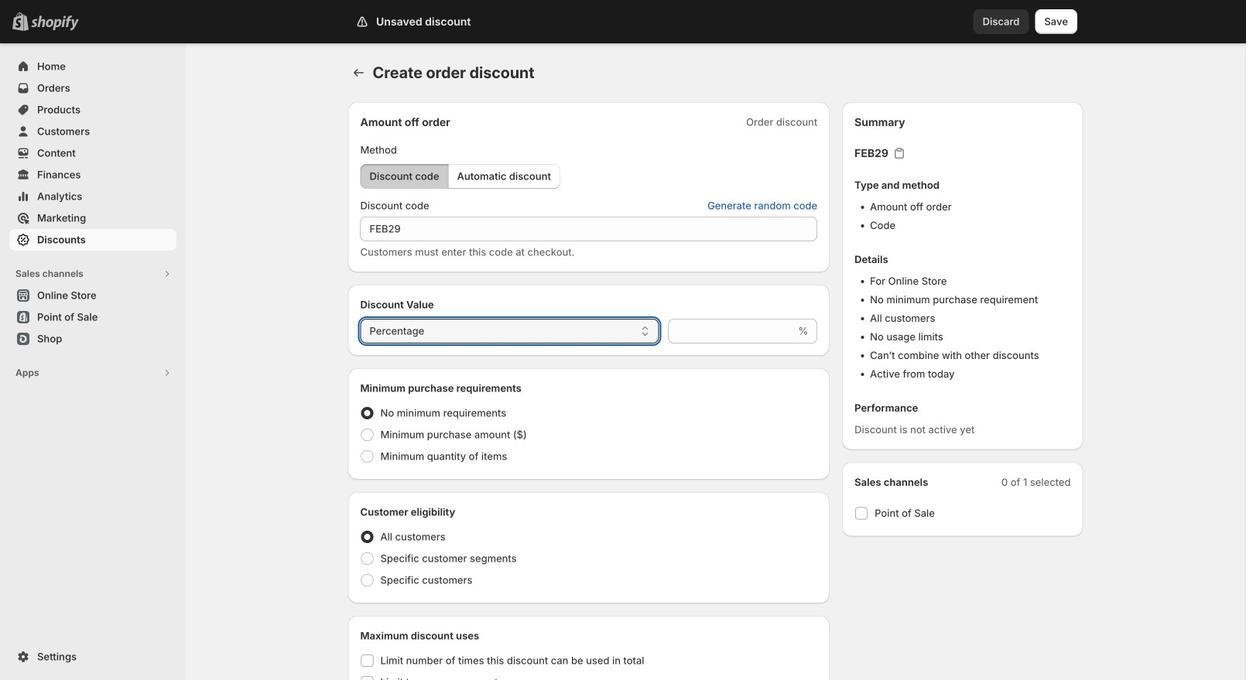 Task type: vqa. For each thing, say whether or not it's contained in the screenshot.
text field
yes



Task type: locate. For each thing, give the bounding box(es) containing it.
shopify image
[[31, 15, 79, 31]]

None text field
[[360, 217, 818, 242], [668, 319, 795, 344], [360, 217, 818, 242], [668, 319, 795, 344]]



